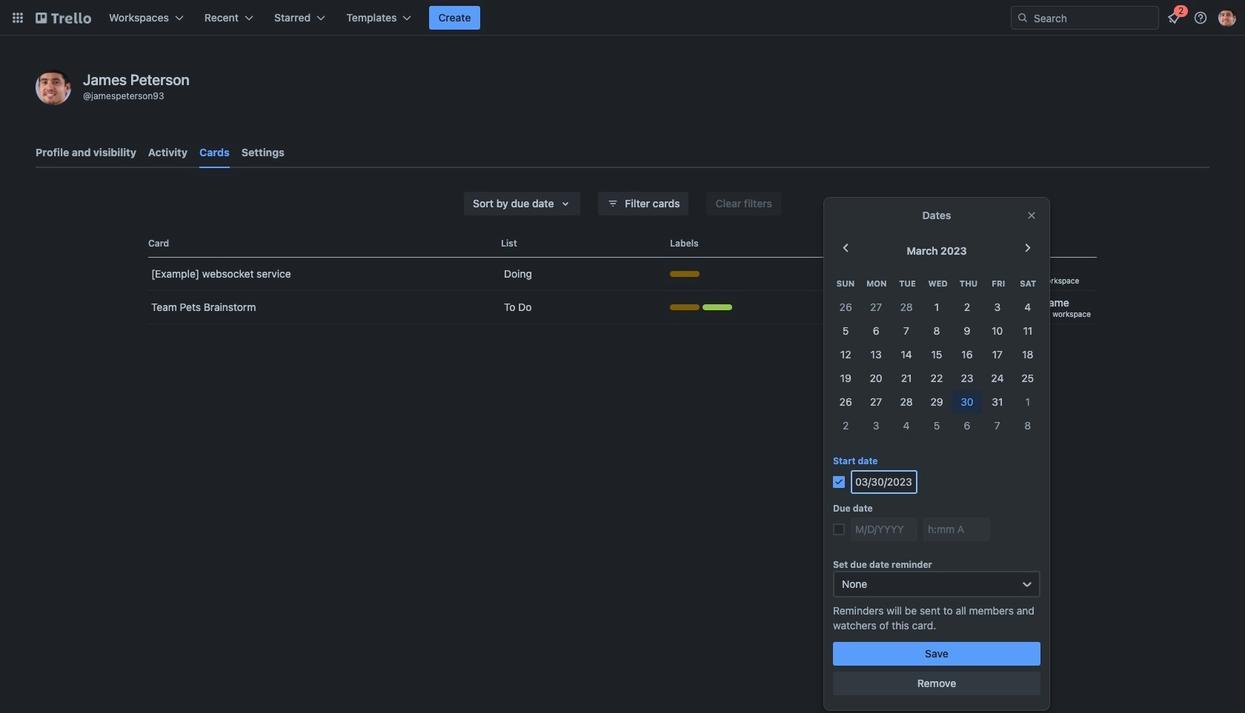 Task type: vqa. For each thing, say whether or not it's contained in the screenshot.
row
yes



Task type: describe. For each thing, give the bounding box(es) containing it.
7 row from the top
[[831, 414, 1043, 438]]

6 row from the top
[[831, 391, 1043, 414]]

4 row from the top
[[831, 343, 1043, 367]]

2 m/d/yyyy text field from the top
[[851, 518, 918, 542]]

primary element
[[0, 0, 1246, 36]]

0 horizontal spatial james peterson (jamespeterson93) image
[[36, 70, 71, 105]]

2 notifications image
[[1165, 9, 1183, 27]]

color: yellow, title: "ready to merge" element
[[670, 271, 700, 277]]

1 row from the top
[[831, 272, 1043, 296]]

open information menu image
[[1194, 10, 1208, 25]]



Task type: locate. For each thing, give the bounding box(es) containing it.
Search field
[[1029, 7, 1159, 28]]

5 row from the top
[[831, 367, 1043, 391]]

row
[[831, 272, 1043, 296], [831, 296, 1043, 320], [831, 320, 1043, 343], [831, 343, 1043, 367], [831, 367, 1043, 391], [831, 391, 1043, 414], [831, 414, 1043, 438]]

0 vertical spatial james peterson (jamespeterson93) image
[[1219, 9, 1237, 27]]

james peterson (jamespeterson93) image down back to home image
[[36, 70, 71, 105]]

1 horizontal spatial james peterson (jamespeterson93) image
[[1219, 9, 1237, 27]]

0 vertical spatial m/d/yyyy text field
[[851, 471, 918, 495]]

3 row from the top
[[831, 320, 1043, 343]]

james peterson (jamespeterson93) image right open information menu icon on the top of page
[[1219, 9, 1237, 27]]

1 vertical spatial m/d/yyyy text field
[[851, 518, 918, 542]]

2 row from the top
[[831, 296, 1043, 320]]

Add time text field
[[924, 518, 990, 542]]

james peterson (jamespeterson93) image
[[1219, 9, 1237, 27], [36, 70, 71, 105]]

close popover image
[[1026, 210, 1038, 222]]

color: bold lime, title: "team task" element
[[703, 305, 732, 311]]

M/D/YYYY text field
[[851, 471, 918, 495], [851, 518, 918, 542]]

grid
[[831, 272, 1043, 438]]

back to home image
[[36, 6, 91, 30]]

1 vertical spatial james peterson (jamespeterson93) image
[[36, 70, 71, 105]]

color: yellow, title: none image
[[670, 305, 700, 311]]

cell
[[831, 296, 861, 320], [861, 296, 892, 320], [892, 296, 922, 320], [922, 296, 952, 320], [952, 296, 983, 320], [983, 296, 1013, 320], [1013, 296, 1043, 320], [831, 320, 861, 343], [861, 320, 892, 343], [892, 320, 922, 343], [922, 320, 952, 343], [952, 320, 983, 343], [983, 320, 1013, 343], [1013, 320, 1043, 343], [831, 343, 861, 367], [861, 343, 892, 367], [892, 343, 922, 367], [922, 343, 952, 367], [952, 343, 983, 367], [983, 343, 1013, 367], [1013, 343, 1043, 367], [831, 367, 861, 391], [861, 367, 892, 391], [892, 367, 922, 391], [922, 367, 952, 391], [952, 367, 983, 391], [983, 367, 1013, 391], [1013, 367, 1043, 391], [831, 391, 861, 414], [861, 391, 892, 414], [892, 391, 922, 414], [922, 391, 952, 414], [952, 391, 983, 414], [983, 391, 1013, 414], [1013, 391, 1043, 414], [831, 414, 861, 438], [861, 414, 892, 438], [892, 414, 922, 438], [922, 414, 952, 438], [952, 414, 983, 438], [983, 414, 1013, 438], [1013, 414, 1043, 438]]

row group
[[831, 296, 1043, 438]]

1 m/d/yyyy text field from the top
[[851, 471, 918, 495]]

search image
[[1017, 12, 1029, 24]]



